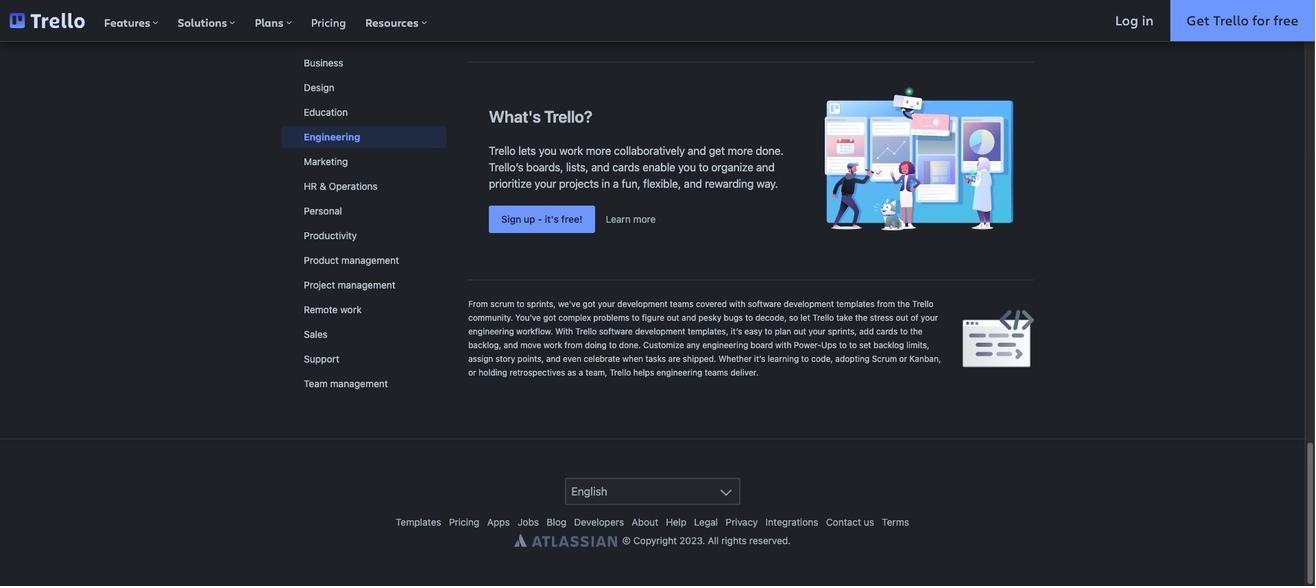 Task type: locate. For each thing, give the bounding box(es) containing it.
prioritize
[[489, 178, 532, 190]]

retrospectives
[[510, 368, 566, 378]]

1 vertical spatial you
[[679, 161, 696, 174]]

bugs
[[724, 313, 743, 323]]

developers
[[575, 517, 624, 528]]

management down productivity link on the top of the page
[[342, 255, 399, 266]]

a right the as
[[579, 368, 584, 378]]

1 horizontal spatial teams
[[705, 368, 729, 378]]

0 horizontal spatial with
[[730, 299, 746, 309]]

trello up of
[[913, 299, 934, 309]]

or down assign
[[469, 368, 477, 378]]

pricing up business at left
[[311, 15, 346, 30]]

pricing for pricing link to the right
[[449, 517, 480, 528]]

you up the boards,
[[539, 145, 557, 157]]

0 horizontal spatial teams
[[670, 299, 694, 309]]

0 vertical spatial pricing link
[[302, 0, 356, 41]]

learning
[[768, 354, 799, 364]]

your down the boards,
[[535, 178, 557, 190]]

0 horizontal spatial in
[[602, 178, 611, 190]]

1 vertical spatial it's
[[755, 354, 766, 364]]

1 vertical spatial pricing
[[449, 517, 480, 528]]

ups
[[822, 340, 837, 351]]

and
[[688, 145, 707, 157], [592, 161, 610, 174], [757, 161, 775, 174], [684, 178, 703, 190], [682, 313, 697, 323], [504, 340, 518, 351], [547, 354, 561, 364]]

got
[[583, 299, 596, 309], [544, 313, 557, 323]]

more
[[586, 145, 612, 157], [728, 145, 753, 157], [634, 213, 656, 225]]

2 vertical spatial management
[[330, 378, 388, 390]]

templates,
[[688, 327, 729, 337]]

0 horizontal spatial pricing link
[[302, 0, 356, 41]]

scrum
[[491, 299, 515, 309]]

1 vertical spatial pricing link
[[449, 517, 480, 528]]

0 vertical spatial a
[[613, 178, 619, 190]]

from
[[469, 299, 488, 309]]

with up learning
[[776, 340, 792, 351]]

management down support link
[[330, 378, 388, 390]]

1 vertical spatial management
[[338, 279, 396, 291]]

0 horizontal spatial more
[[586, 145, 612, 157]]

0 horizontal spatial got
[[544, 313, 557, 323]]

even
[[563, 354, 582, 364]]

business
[[304, 57, 343, 69]]

you
[[539, 145, 557, 157], [679, 161, 696, 174]]

team management
[[304, 378, 388, 390]]

it's down board
[[755, 354, 766, 364]]

a inside trello lets you work more collaboratively and get more done. trello's boards, lists, and cards enable you to organize and prioritize your projects in a fun, flexible, and rewarding way.
[[613, 178, 619, 190]]

trello image
[[10, 13, 85, 28], [10, 13, 85, 28]]

with up bugs
[[730, 299, 746, 309]]

0 horizontal spatial sprints,
[[527, 299, 556, 309]]

0 horizontal spatial pricing
[[311, 15, 346, 30]]

0 vertical spatial cards
[[613, 161, 640, 174]]

1 horizontal spatial a
[[613, 178, 619, 190]]

trello's
[[489, 161, 524, 174]]

plans button
[[245, 0, 302, 41]]

0 vertical spatial or
[[900, 354, 908, 364]]

set
[[860, 340, 872, 351]]

design link
[[282, 77, 447, 99]]

pricing link left apps link
[[449, 517, 480, 528]]

education link
[[282, 102, 447, 124]]

help link
[[666, 517, 687, 528]]

operations
[[329, 180, 378, 192]]

got up with
[[544, 313, 557, 323]]

marketing
[[304, 156, 348, 167]]

got up complex
[[583, 299, 596, 309]]

it's down bugs
[[731, 327, 743, 337]]

in left the fun,
[[602, 178, 611, 190]]

1 horizontal spatial you
[[679, 161, 696, 174]]

1 vertical spatial cards
[[877, 327, 898, 337]]

0 horizontal spatial from
[[565, 340, 583, 351]]

organize
[[712, 161, 754, 174]]

more up lists,
[[586, 145, 612, 157]]

0 horizontal spatial it's
[[731, 327, 743, 337]]

work down with
[[544, 340, 563, 351]]

1 horizontal spatial in
[[1143, 11, 1154, 30]]

©
[[623, 535, 631, 547]]

it's
[[731, 327, 743, 337], [755, 354, 766, 364]]

and up story
[[504, 340, 518, 351]]

engineering down community.
[[469, 327, 514, 337]]

work
[[560, 145, 584, 157], [340, 304, 362, 316], [544, 340, 563, 351]]

teams left the 'covered'
[[670, 299, 694, 309]]

deliver.
[[731, 368, 759, 378]]

software up the decode,
[[748, 299, 782, 309]]

to right ups
[[840, 340, 847, 351]]

scrum
[[873, 354, 897, 364]]

0 vertical spatial engineering
[[469, 327, 514, 337]]

2 vertical spatial work
[[544, 340, 563, 351]]

0 horizontal spatial cards
[[613, 161, 640, 174]]

work up lists,
[[560, 145, 584, 157]]

0 vertical spatial in
[[1143, 11, 1154, 30]]

shipped.
[[683, 354, 717, 364]]

1 horizontal spatial got
[[583, 299, 596, 309]]

project management
[[304, 279, 396, 291]]

a left the fun,
[[613, 178, 619, 190]]

cards
[[613, 161, 640, 174], [877, 327, 898, 337]]

teams down shipped.
[[705, 368, 729, 378]]

development
[[618, 299, 668, 309], [784, 299, 835, 309], [635, 327, 686, 337]]

out left of
[[896, 313, 909, 323]]

0 vertical spatial work
[[560, 145, 584, 157]]

trello?
[[545, 107, 593, 126]]

enable
[[643, 161, 676, 174]]

community.
[[469, 313, 513, 323]]

privacy
[[726, 517, 758, 528]]

resources button
[[356, 0, 437, 41]]

0 vertical spatial management
[[342, 255, 399, 266]]

to down the decode,
[[765, 327, 773, 337]]

doing
[[585, 340, 607, 351]]

workflow.
[[517, 327, 553, 337]]

any
[[687, 340, 701, 351]]

© copyright 2023. all rights reserved.
[[623, 535, 791, 547]]

about
[[632, 517, 659, 528]]

2 vertical spatial engineering
[[657, 368, 703, 378]]

in right log on the top of page
[[1143, 11, 1154, 30]]

pricing link up business at left
[[302, 0, 356, 41]]

trello up trello's
[[489, 145, 516, 157]]

0 vertical spatial teams
[[670, 299, 694, 309]]

cards inside the from scrum to sprints, we've got your development teams covered with software development templates from the trello community. you've got complex problems to figure out and pesky bugs to decode, so let trello take the stress out of your engineering workflow. with trello software development templates, it's easy to plan out your sprints, add cards to the backlog, and move work from doing to done. customize any engineering board with power-ups to to set backlog limits, assign story points, and even celebrate when tasks are shipped. whether it's learning to code, adopting scrum or kanban, or holding retrospectives as a team, trello helps engineering teams deliver.
[[877, 327, 898, 337]]

0 horizontal spatial done.
[[619, 340, 641, 351]]

1 vertical spatial in
[[602, 178, 611, 190]]

to left organize on the right of the page
[[699, 161, 709, 174]]

software
[[748, 299, 782, 309], [600, 327, 633, 337]]

engineering
[[469, 327, 514, 337], [703, 340, 749, 351], [657, 368, 703, 378]]

0 vertical spatial done.
[[756, 145, 784, 157]]

pricing link
[[302, 0, 356, 41], [449, 517, 480, 528]]

1 horizontal spatial it's
[[755, 354, 766, 364]]

1 horizontal spatial pricing
[[449, 517, 480, 528]]

assign
[[469, 354, 494, 364]]

0 horizontal spatial or
[[469, 368, 477, 378]]

0 vertical spatial you
[[539, 145, 557, 157]]

from up 'even'
[[565, 340, 583, 351]]

done. up when
[[619, 340, 641, 351]]

your up problems
[[598, 299, 615, 309]]

management for team management
[[330, 378, 388, 390]]

management for project management
[[338, 279, 396, 291]]

software down problems
[[600, 327, 633, 337]]

to up easy
[[746, 313, 754, 323]]

work down project management
[[340, 304, 362, 316]]

2 vertical spatial the
[[911, 327, 923, 337]]

developers link
[[575, 517, 624, 528]]

trello
[[1214, 11, 1250, 30], [489, 145, 516, 157], [913, 299, 934, 309], [813, 313, 835, 323], [576, 327, 597, 337], [610, 368, 631, 378]]

0 vertical spatial got
[[583, 299, 596, 309]]

1 vertical spatial sprints,
[[829, 327, 857, 337]]

project
[[304, 279, 335, 291]]

or right scrum
[[900, 354, 908, 364]]

out right figure at the bottom
[[667, 313, 680, 323]]

1 horizontal spatial with
[[776, 340, 792, 351]]

sprints, down take on the right
[[829, 327, 857, 337]]

engineering up whether
[[703, 340, 749, 351]]

features
[[104, 15, 150, 30]]

we've
[[558, 299, 581, 309]]

and up the way.
[[757, 161, 775, 174]]

business link
[[282, 52, 447, 74]]

from scrum to sprints, we've got your development teams covered with software development templates from the trello community. you've got complex problems to figure out and pesky bugs to decode, so let trello take the stress out of your engineering workflow. with trello software development templates, it's easy to plan out your sprints, add cards to the backlog, and move work from doing to done. customize any engineering board with power-ups to to set backlog limits, assign story points, and even celebrate when tasks are shipped. whether it's learning to code, adopting scrum or kanban, or holding retrospectives as a team, trello helps engineering teams deliver.
[[469, 299, 942, 378]]

you right enable
[[679, 161, 696, 174]]

0 vertical spatial software
[[748, 299, 782, 309]]

cards inside trello lets you work more collaboratively and get more done. trello's boards, lists, and cards enable you to organize and prioritize your projects in a fun, flexible, and rewarding way.
[[613, 161, 640, 174]]

management
[[342, 255, 399, 266], [338, 279, 396, 291], [330, 378, 388, 390]]

cards up backlog
[[877, 327, 898, 337]]

more right learn
[[634, 213, 656, 225]]

2 horizontal spatial more
[[728, 145, 753, 157]]

1 horizontal spatial done.
[[756, 145, 784, 157]]

about link
[[632, 517, 659, 528]]

learn
[[606, 213, 631, 225]]

limits,
[[907, 340, 930, 351]]

legal
[[695, 517, 718, 528]]

pricing left apps link
[[449, 517, 480, 528]]

and right flexible,
[[684, 178, 703, 190]]

to
[[699, 161, 709, 174], [517, 299, 525, 309], [632, 313, 640, 323], [746, 313, 754, 323], [765, 327, 773, 337], [901, 327, 908, 337], [609, 340, 617, 351], [840, 340, 847, 351], [850, 340, 857, 351], [802, 354, 810, 364]]

terms link
[[882, 517, 910, 528]]

to up limits, in the right of the page
[[901, 327, 908, 337]]

remote work link
[[282, 299, 447, 321]]

contact us
[[827, 517, 875, 528]]

productivity link
[[282, 225, 447, 247]]

trello up doing
[[576, 327, 597, 337]]

sprints, up you've
[[527, 299, 556, 309]]

lists,
[[566, 161, 589, 174]]

0 vertical spatial pricing
[[311, 15, 346, 30]]

0 vertical spatial from
[[878, 299, 896, 309]]

from up stress
[[878, 299, 896, 309]]

0 vertical spatial the
[[898, 299, 911, 309]]

and left pesky
[[682, 313, 697, 323]]

1 vertical spatial done.
[[619, 340, 641, 351]]

1 horizontal spatial software
[[748, 299, 782, 309]]

management down product management link
[[338, 279, 396, 291]]

0 horizontal spatial you
[[539, 145, 557, 157]]

so
[[790, 313, 799, 323]]

more up organize on the right of the page
[[728, 145, 753, 157]]

engineering
[[304, 131, 361, 143]]

0 horizontal spatial a
[[579, 368, 584, 378]]

log in link
[[1100, 0, 1171, 41]]

when
[[623, 354, 644, 364]]

customize
[[644, 340, 685, 351]]

boards,
[[527, 161, 564, 174]]

cards up the fun,
[[613, 161, 640, 174]]

engineering down are
[[657, 368, 703, 378]]

1 horizontal spatial cards
[[877, 327, 898, 337]]

done. up the way.
[[756, 145, 784, 157]]

teams
[[670, 299, 694, 309], [705, 368, 729, 378]]

education
[[304, 106, 348, 118]]

blog link
[[547, 517, 567, 528]]

trello left 'for' in the right of the page
[[1214, 11, 1250, 30]]

what's trello?
[[489, 107, 593, 126]]

1 vertical spatial software
[[600, 327, 633, 337]]

1 vertical spatial a
[[579, 368, 584, 378]]

0 horizontal spatial out
[[667, 313, 680, 323]]

out down 'let'
[[794, 327, 807, 337]]

sales link
[[282, 324, 447, 346]]



Task type: describe. For each thing, give the bounding box(es) containing it.
privacy link
[[726, 517, 758, 528]]

1 horizontal spatial pricing link
[[449, 517, 480, 528]]

trello right 'let'
[[813, 313, 835, 323]]

free
[[1274, 11, 1299, 30]]

jobs link
[[518, 517, 539, 528]]

flexible,
[[644, 178, 682, 190]]

adopting
[[836, 354, 870, 364]]

let
[[801, 313, 811, 323]]

trello inside trello lets you work more collaboratively and get more done. trello's boards, lists, and cards enable you to organize and prioritize your projects in a fun, flexible, and rewarding way.
[[489, 145, 516, 157]]

development up customize
[[635, 327, 686, 337]]

team,
[[586, 368, 608, 378]]

team management link
[[282, 373, 447, 395]]

trello down when
[[610, 368, 631, 378]]

power-
[[794, 340, 822, 351]]

kanban,
[[910, 354, 942, 364]]

backlog,
[[469, 340, 502, 351]]

1 vertical spatial teams
[[705, 368, 729, 378]]

1 horizontal spatial or
[[900, 354, 908, 364]]

development up 'let'
[[784, 299, 835, 309]]

templates link
[[396, 517, 442, 528]]

way.
[[757, 178, 779, 190]]

integrations link
[[766, 517, 819, 528]]

a inside the from scrum to sprints, we've got your development teams covered with software development templates from the trello community. you've got complex problems to figure out and pesky bugs to decode, so let trello take the stress out of your engineering workflow. with trello software development templates, it's easy to plan out your sprints, add cards to the backlog, and move work from doing to done. customize any engineering board with power-ups to to set backlog limits, assign story points, and even celebrate when tasks are shipped. whether it's learning to code, adopting scrum or kanban, or holding retrospectives as a team, trello helps engineering teams deliver.
[[579, 368, 584, 378]]

0 vertical spatial it's
[[731, 327, 743, 337]]

team
[[304, 378, 328, 390]]

covered
[[696, 299, 727, 309]]

personal
[[304, 205, 342, 217]]

sign up - it's free! button
[[489, 206, 595, 233]]

done. inside the from scrum to sprints, we've got your development teams covered with software development templates from the trello community. you've got complex problems to figure out and pesky bugs to decode, so let trello take the stress out of your engineering workflow. with trello software development templates, it's easy to plan out your sprints, add cards to the backlog, and move work from doing to done. customize any engineering board with power-ups to to set backlog limits, assign story points, and even celebrate when tasks are shipped. whether it's learning to code, adopting scrum or kanban, or holding retrospectives as a team, trello helps engineering teams deliver.
[[619, 340, 641, 351]]

whether
[[719, 354, 752, 364]]

remote
[[304, 304, 338, 316]]

easy
[[745, 327, 763, 337]]

and left 'even'
[[547, 354, 561, 364]]

helps
[[634, 368, 655, 378]]

board
[[751, 340, 774, 351]]

to up you've
[[517, 299, 525, 309]]

your up power-
[[809, 327, 826, 337]]

are
[[669, 354, 681, 364]]

up
[[524, 213, 536, 225]]

work inside trello lets you work more collaboratively and get more done. trello's boards, lists, and cards enable you to organize and prioritize your projects in a fun, flexible, and rewarding way.
[[560, 145, 584, 157]]

blog
[[547, 517, 567, 528]]

2023.
[[680, 535, 706, 547]]

product management link
[[282, 250, 447, 272]]

to right doing
[[609, 340, 617, 351]]

hr
[[304, 180, 317, 192]]

to left set
[[850, 340, 857, 351]]

tasks
[[646, 354, 666, 364]]

product management
[[304, 255, 399, 266]]

development up figure at the bottom
[[618, 299, 668, 309]]

hr & operations
[[304, 180, 378, 192]]

pricing for top pricing link
[[311, 15, 346, 30]]

get trello for free
[[1187, 11, 1299, 30]]

all
[[708, 535, 719, 547]]

1 vertical spatial or
[[469, 368, 477, 378]]

1 vertical spatial work
[[340, 304, 362, 316]]

1 horizontal spatial from
[[878, 299, 896, 309]]

code,
[[812, 354, 834, 364]]

legal link
[[695, 517, 718, 528]]

it's
[[545, 213, 559, 225]]

points,
[[518, 354, 544, 364]]

1 vertical spatial the
[[856, 313, 868, 323]]

0 horizontal spatial software
[[600, 327, 633, 337]]

engineering link
[[282, 126, 447, 148]]

1 vertical spatial from
[[565, 340, 583, 351]]

&
[[320, 180, 326, 192]]

to left figure at the bottom
[[632, 313, 640, 323]]

engineering icon image
[[946, 303, 1035, 375]]

project management link
[[282, 274, 447, 296]]

what's
[[489, 107, 541, 126]]

1 horizontal spatial sprints,
[[829, 327, 857, 337]]

support
[[304, 353, 340, 365]]

and left get
[[688, 145, 707, 157]]

learn more
[[606, 213, 656, 225]]

management for product management
[[342, 255, 399, 266]]

0 vertical spatial sprints,
[[527, 299, 556, 309]]

1 vertical spatial got
[[544, 313, 557, 323]]

sign up - it's free!
[[502, 213, 583, 225]]

rights
[[722, 535, 747, 547]]

features button
[[94, 0, 168, 41]]

done. inside trello lets you work more collaboratively and get more done. trello's boards, lists, and cards enable you to organize and prioritize your projects in a fun, flexible, and rewarding way.
[[756, 145, 784, 157]]

trello lets you work more collaboratively and get more done. trello's boards, lists, and cards enable you to organize and prioritize your projects in a fun, flexible, and rewarding way.
[[489, 145, 784, 190]]

0 vertical spatial with
[[730, 299, 746, 309]]

stress
[[871, 313, 894, 323]]

to down power-
[[802, 354, 810, 364]]

log in
[[1116, 11, 1154, 30]]

marketing link
[[282, 151, 447, 173]]

free!
[[562, 213, 583, 225]]

-
[[538, 213, 543, 225]]

in inside trello lets you work more collaboratively and get more done. trello's boards, lists, and cards enable you to organize and prioritize your projects in a fun, flexible, and rewarding way.
[[602, 178, 611, 190]]

with
[[556, 327, 574, 337]]

hr & operations link
[[282, 176, 447, 198]]

sales
[[304, 329, 328, 340]]

1 vertical spatial with
[[776, 340, 792, 351]]

rewarding
[[705, 178, 754, 190]]

work inside the from scrum to sprints, we've got your development teams covered with software development templates from the trello community. you've got complex problems to figure out and pesky bugs to decode, so let trello take the stress out of your engineering workflow. with trello software development templates, it's easy to plan out your sprints, add cards to the backlog, and move work from doing to done. customize any engineering board with power-ups to to set backlog limits, assign story points, and even celebrate when tasks are shipped. whether it's learning to code, adopting scrum or kanban, or holding retrospectives as a team, trello helps engineering teams deliver.
[[544, 340, 563, 351]]

problems
[[594, 313, 630, 323]]

and right lists,
[[592, 161, 610, 174]]

you've
[[516, 313, 541, 323]]

your right of
[[922, 313, 939, 323]]

lets
[[519, 145, 536, 157]]

2 horizontal spatial out
[[896, 313, 909, 323]]

contact
[[827, 517, 862, 528]]

for
[[1253, 11, 1271, 30]]

1 horizontal spatial out
[[794, 327, 807, 337]]

reserved.
[[750, 535, 791, 547]]

to inside trello lets you work more collaboratively and get more done. trello's boards, lists, and cards enable you to organize and prioritize your projects in a fun, flexible, and rewarding way.
[[699, 161, 709, 174]]

1 vertical spatial engineering
[[703, 340, 749, 351]]

help
[[666, 517, 687, 528]]

story
[[496, 354, 516, 364]]

log
[[1116, 11, 1139, 30]]

plans
[[255, 15, 284, 30]]

your inside trello lets you work more collaboratively and get more done. trello's boards, lists, and cards enable you to organize and prioritize your projects in a fun, flexible, and rewarding way.
[[535, 178, 557, 190]]

of
[[911, 313, 919, 323]]

move
[[521, 340, 542, 351]]

1 horizontal spatial more
[[634, 213, 656, 225]]

figure
[[642, 313, 665, 323]]



Task type: vqa. For each thing, say whether or not it's contained in the screenshot.
"home" icon
no



